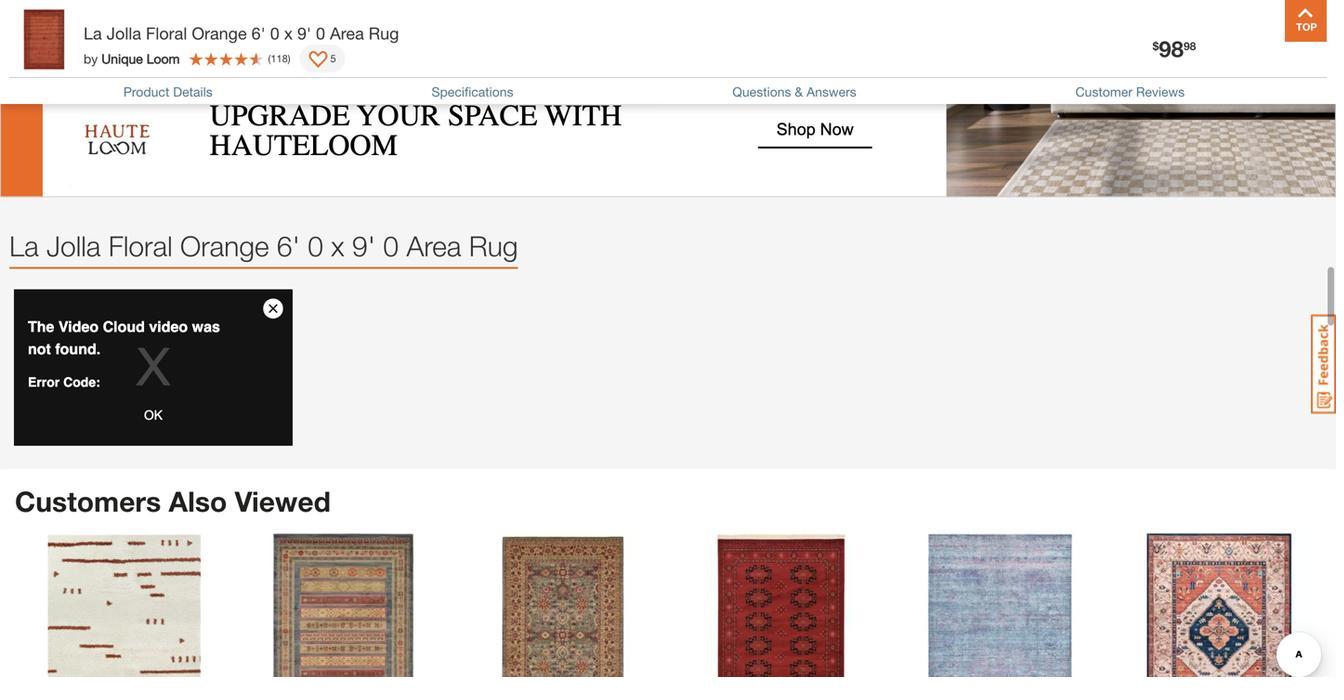 Task type: describe. For each thing, give the bounding box(es) containing it.
fars pasadena beige 6' 0 x 9' 0 area rug image
[[241, 534, 446, 678]]

answers
[[807, 84, 857, 100]]

carolyn machine washable tribal motif rust 6 ft. x 9 ft. area rug image
[[1117, 534, 1322, 678]]

0 vertical spatial area
[[330, 23, 364, 43]]

1 horizontal spatial 6'
[[277, 229, 300, 262]]

5 inside dropdown button
[[330, 53, 336, 65]]

1 vertical spatial la
[[9, 229, 39, 262]]

1 vertical spatial 9'
[[352, 229, 376, 262]]

1 vertical spatial la jolla floral orange 6' 0 x 9' 0 area rug
[[9, 229, 518, 262]]

reviews
[[1137, 84, 1185, 100]]

questions & answers
[[733, 84, 857, 100]]

1 vertical spatial rug
[[469, 229, 518, 262]]

0 vertical spatial x
[[284, 23, 293, 43]]

product details
[[123, 84, 213, 100]]

display image
[[309, 51, 328, 70]]

1 vertical spatial orange
[[180, 229, 269, 262]]

0 vertical spatial orange
[[192, 23, 247, 43]]

5 button
[[300, 45, 345, 72]]

4.7
[[9, 18, 27, 34]]

customer
[[1076, 84, 1133, 100]]

tekke cleveland red 6' 0 x 9' 0 area rug image
[[679, 534, 884, 678]]

austin muse light blue 6' 0 x 9' 0 area rug image
[[898, 534, 1103, 678]]

1 horizontal spatial area
[[407, 229, 461, 262]]

0 horizontal spatial 6'
[[252, 23, 266, 43]]

product
[[123, 84, 169, 100]]

(118)
[[159, 18, 188, 34]]

0 horizontal spatial rug
[[369, 23, 399, 43]]

0 vertical spatial 9'
[[297, 23, 311, 43]]

$
[[1153, 40, 1159, 53]]

1 horizontal spatial x
[[331, 229, 345, 262]]

98 up reviews
[[1159, 35, 1184, 62]]

top button
[[1285, 0, 1327, 42]]

0 vertical spatial la jolla floral orange 6' 0 x 9' 0 area rug
[[84, 23, 399, 43]]

customers
[[15, 485, 161, 518]]



Task type: locate. For each thing, give the bounding box(es) containing it.
5 right display "image"
[[330, 53, 336, 65]]

1 vertical spatial floral
[[108, 229, 173, 262]]

)
[[288, 53, 290, 65]]

also
[[169, 485, 227, 518]]

0 vertical spatial la
[[84, 23, 102, 43]]

1 vertical spatial 5
[[330, 53, 336, 65]]

viewed
[[235, 485, 331, 518]]

of
[[53, 18, 65, 34]]

0 horizontal spatial la
[[9, 229, 39, 262]]

jolla
[[107, 23, 141, 43], [46, 229, 101, 262]]

98 right $ on the top of the page
[[1184, 40, 1196, 53]]

0 vertical spatial rug
[[369, 23, 399, 43]]

loom
[[147, 51, 180, 66]]

1 horizontal spatial jolla
[[107, 23, 141, 43]]

0 vertical spatial 6'
[[252, 23, 266, 43]]

0 vertical spatial floral
[[146, 23, 187, 43]]

customers also viewed
[[15, 485, 331, 518]]

customer reviews button
[[1076, 84, 1185, 100], [1076, 84, 1185, 100]]

by
[[84, 51, 98, 66]]

product details button
[[123, 84, 213, 100], [123, 84, 213, 100]]

1 horizontal spatial 5
[[330, 53, 336, 65]]

0 horizontal spatial 9'
[[297, 23, 311, 43]]

questions & answers button
[[733, 84, 857, 100], [733, 84, 857, 100]]

0 vertical spatial jolla
[[107, 23, 141, 43]]

98 inside $ 98 98
[[1184, 40, 1196, 53]]

$ 98 98
[[1153, 35, 1196, 62]]

1 horizontal spatial la
[[84, 23, 102, 43]]

0 horizontal spatial x
[[284, 23, 293, 43]]

9'
[[297, 23, 311, 43], [352, 229, 376, 262]]

customer reviews
[[1076, 84, 1185, 100]]

1 vertical spatial jolla
[[46, 229, 101, 262]]

by unique loom
[[84, 51, 180, 66]]

rug
[[369, 23, 399, 43], [469, 229, 518, 262]]

0 vertical spatial 5
[[68, 18, 76, 34]]

118
[[271, 53, 288, 65]]

questions
[[733, 84, 791, 100]]

out
[[31, 18, 50, 34]]

dalmas burnt orange 5 ft. x 7 ft. modern shag area rug image
[[22, 534, 226, 678]]

specifications button
[[432, 84, 514, 100], [432, 84, 514, 100]]

la jolla floral orange 6' 0 x 9' 0 area rug
[[84, 23, 399, 43], [9, 229, 518, 262]]

unique
[[101, 51, 143, 66]]

product image image
[[14, 9, 74, 70]]

x
[[284, 23, 293, 43], [331, 229, 345, 262]]

5 right of
[[68, 18, 76, 34]]

feedback link image
[[1311, 314, 1337, 415]]

0 horizontal spatial jolla
[[46, 229, 101, 262]]

1 vertical spatial 6'
[[277, 229, 300, 262]]

6'
[[252, 23, 266, 43], [277, 229, 300, 262]]

floral
[[146, 23, 187, 43], [108, 229, 173, 262]]

area
[[330, 23, 364, 43], [407, 229, 461, 262]]

specifications
[[432, 84, 514, 100]]

la
[[84, 23, 102, 43], [9, 229, 39, 262]]

5
[[68, 18, 76, 34], [330, 53, 336, 65]]

98
[[1159, 35, 1184, 62], [1184, 40, 1196, 53]]

1 vertical spatial area
[[407, 229, 461, 262]]

(
[[268, 53, 271, 65]]

0
[[270, 23, 279, 43], [316, 23, 325, 43], [308, 229, 323, 262], [383, 229, 399, 262]]

orange
[[192, 23, 247, 43], [180, 229, 269, 262]]

edinburgh monroe blue 5' 0 x 8' 0 area rug image
[[460, 534, 665, 678]]

4.7 out of 5
[[9, 18, 76, 34]]

0 horizontal spatial area
[[330, 23, 364, 43]]

1 horizontal spatial 9'
[[352, 229, 376, 262]]

0 horizontal spatial 5
[[68, 18, 76, 34]]

details
[[173, 84, 213, 100]]

( 118 )
[[268, 53, 290, 65]]

1 horizontal spatial rug
[[469, 229, 518, 262]]

1 vertical spatial x
[[331, 229, 345, 262]]

&
[[795, 84, 803, 100]]



Task type: vqa. For each thing, say whether or not it's contained in the screenshot.
Questions & Answers BUTTON
yes



